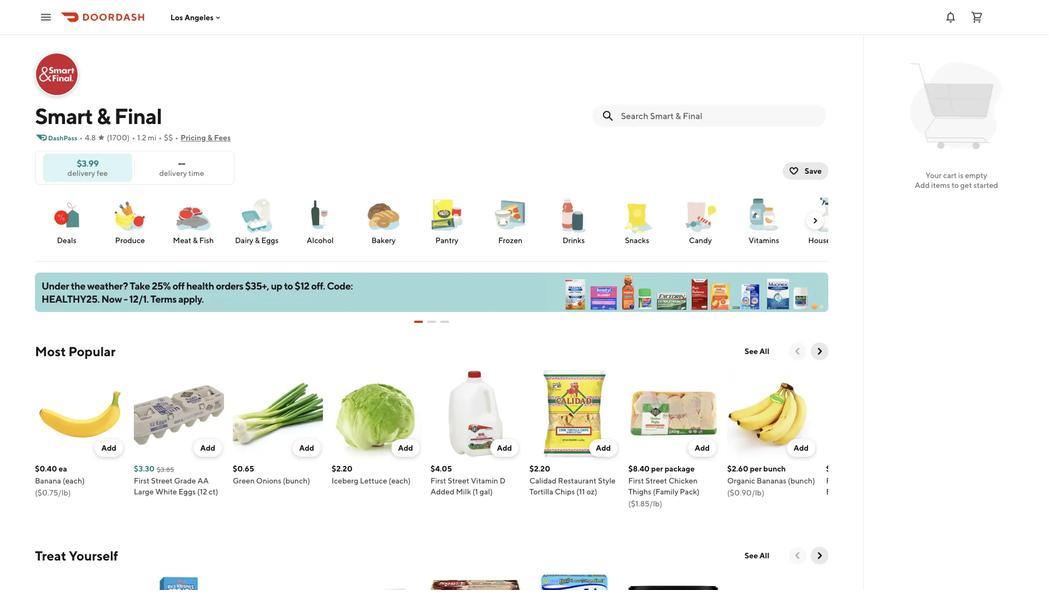 Task type: vqa. For each thing, say whether or not it's contained in the screenshot.
leftmost (Bunch)
yes



Task type: describe. For each thing, give the bounding box(es) containing it.
& left fees
[[207, 133, 213, 142]]

terms
[[150, 293, 177, 305]]

$2.20 for $2.20 calidad restaurant style tortilla chips (11 oz)
[[529, 464, 550, 473]]

delivery inside $3.99 delivery fee
[[68, 168, 95, 177]]

d
[[500, 476, 505, 485]]

frozen link
[[483, 196, 538, 246]]

grade
[[174, 476, 196, 485]]

meat & fish link
[[166, 196, 221, 246]]

see for yourself
[[745, 551, 758, 560]]

final
[[114, 103, 162, 129]]

milk
[[456, 487, 471, 496]]

calidad restaurant style tortilla chips (11 oz) image
[[529, 369, 620, 459]]

household link
[[800, 196, 855, 246]]

code:
[[327, 280, 353, 291]]

yourself
[[69, 548, 118, 563]]

your cart is empty add items to get started
[[915, 171, 998, 190]]

bakery link
[[356, 196, 411, 246]]

(1
[[473, 487, 478, 496]]

drinks
[[563, 236, 585, 245]]

dairy & eggs image
[[237, 196, 276, 235]]

add for iceberg lettuce (each)
[[398, 443, 413, 452]]

see all for treat yourself
[[745, 551, 769, 560]]

all for popular
[[760, 347, 769, 356]]

save button
[[783, 162, 828, 180]]

notification bell image
[[944, 11, 957, 24]]

all for yourself
[[760, 551, 769, 560]]

$2.60 per bunch organic bananas (bunch) ($0.90/lb)
[[727, 464, 815, 497]]

next button of carousel image for treat yourself
[[814, 550, 825, 561]]

pantry
[[435, 236, 458, 245]]

orders
[[216, 280, 243, 291]]

dairy
[[235, 236, 253, 245]]

• 1.2 mi • $$ • pricing & fees
[[132, 133, 231, 142]]

iceberg
[[332, 476, 358, 485]]

large for first
[[134, 487, 154, 496]]

get
[[960, 181, 972, 190]]

0 vertical spatial eggs
[[261, 236, 279, 245]]

to inside 'under the weather? take 25% off health orders $35+, up to $12 off. code: healthy25. now - 12/1. terms apply.'
[[284, 280, 293, 291]]

first inside $5.50 first street cage-free egg large aa (18 ct)
[[826, 476, 842, 485]]

aa inside $5.50 first street cage-free egg large aa (18 ct)
[[863, 487, 874, 496]]

$2.20 for $2.20 iceberg lettuce (each)
[[332, 464, 352, 473]]

$0.65
[[233, 464, 254, 473]]

-- delivery time
[[159, 158, 204, 177]]

first inside $4.05 first street vitamin d added milk (1 gal)
[[431, 476, 446, 485]]

chips
[[555, 487, 575, 496]]

eggs inside $3.30 $3.85 first street grade aa large white eggs (12 ct)
[[178, 487, 196, 496]]

$0.65 green onions (bunch)
[[233, 464, 310, 485]]

$4.05 first street vitamin d added milk (1 gal)
[[431, 464, 505, 496]]

fee
[[97, 168, 108, 177]]

style
[[598, 476, 616, 485]]

lettuce
[[360, 476, 387, 485]]

(bunch) inside $0.65 green onions (bunch)
[[283, 476, 310, 485]]

most
[[35, 343, 66, 359]]

$3.30
[[134, 464, 155, 473]]

weather?
[[87, 280, 128, 291]]

large for street
[[842, 487, 861, 496]]

pricing
[[181, 133, 206, 142]]

add for banana (each)
[[101, 443, 116, 452]]

apply.
[[178, 293, 204, 305]]

treat
[[35, 548, 66, 563]]

iceberg lettuce (each) image
[[332, 369, 422, 459]]

fish
[[199, 236, 214, 245]]

$3.85
[[157, 466, 174, 473]]

$12
[[295, 280, 309, 291]]

ea
[[59, 464, 67, 473]]

produce image
[[110, 196, 150, 235]]

household
[[808, 236, 846, 245]]

bakery image
[[364, 196, 403, 235]]

green
[[233, 476, 255, 485]]

under the weather? take 25% off health orders $35+, up to $12 off. code: healthy25. now - 12/1. terms apply.
[[42, 280, 353, 305]]

first street vitamin d added milk (1 gal) image
[[431, 369, 521, 459]]

thighs
[[628, 487, 651, 496]]

$3.30 $3.85 first street grade aa large white eggs (12 ct)
[[134, 464, 218, 496]]

($1.85/lb)
[[628, 499, 662, 508]]

1 • from the left
[[79, 133, 83, 142]]

3 • from the left
[[159, 133, 162, 142]]

(bunch) inside "$2.60 per bunch organic bananas (bunch) ($0.90/lb)"
[[788, 476, 815, 485]]

(12
[[197, 487, 207, 496]]

aa inside $3.30 $3.85 first street grade aa large white eggs (12 ct)
[[198, 476, 209, 485]]

candy image
[[681, 196, 720, 235]]

next button of carousel image for most popular
[[814, 346, 825, 357]]

los angeles
[[170, 13, 214, 22]]

smart & final
[[35, 103, 162, 129]]

the
[[71, 280, 85, 291]]

take
[[130, 280, 150, 291]]

street inside $4.05 first street vitamin d added milk (1 gal)
[[448, 476, 469, 485]]

organic bananas (bunch) image
[[727, 369, 817, 459]]

vitamins image
[[744, 196, 784, 235]]

candy
[[689, 236, 712, 245]]

banana (each) image
[[35, 369, 125, 459]]

healthy25.
[[42, 293, 100, 305]]

oz)
[[587, 487, 597, 496]]

$0.40
[[35, 464, 57, 473]]

cage-
[[866, 476, 888, 485]]

see all link for popular
[[738, 343, 776, 360]]

see for popular
[[745, 347, 758, 356]]

snacks
[[625, 236, 649, 245]]

previous button of carousel image
[[792, 550, 803, 561]]

frozen image
[[491, 196, 530, 235]]

vitamins link
[[737, 196, 791, 246]]

(18
[[876, 487, 886, 496]]

drinks link
[[546, 196, 601, 246]]

$4.05
[[431, 464, 452, 473]]

off
[[172, 280, 185, 291]]

(family
[[653, 487, 678, 496]]

to inside your cart is empty add items to get started
[[952, 181, 959, 190]]

green onions (bunch) image
[[233, 369, 323, 459]]

first street chicken thighs (family pack) image
[[628, 369, 718, 459]]

$2.60
[[727, 464, 748, 473]]

next image
[[811, 216, 820, 225]]

dairy & eggs link
[[229, 196, 284, 246]]

treat yourself
[[35, 548, 118, 563]]

gal)
[[480, 487, 493, 496]]

(each) for lettuce
[[389, 476, 411, 485]]

see all for most popular
[[745, 347, 769, 356]]

items
[[931, 181, 950, 190]]

household image
[[808, 196, 847, 235]]

produce link
[[103, 196, 157, 246]]



Task type: locate. For each thing, give the bounding box(es) containing it.
2 • from the left
[[132, 133, 135, 142]]

large
[[134, 487, 154, 496], [842, 487, 861, 496]]

angeles
[[185, 13, 214, 22]]

street up white
[[151, 476, 173, 485]]

eggs down grade
[[178, 487, 196, 496]]

large right 'egg'
[[842, 487, 861, 496]]

fees
[[214, 133, 231, 142]]

1 vertical spatial all
[[760, 551, 769, 560]]

delivery left time
[[159, 168, 187, 177]]

$2.20 up iceberg
[[332, 464, 352, 473]]

bunch
[[763, 464, 786, 473]]

next button of carousel image right previous button of carousel icon
[[814, 346, 825, 357]]

(each) for banana
[[63, 476, 85, 485]]

up
[[271, 280, 282, 291]]

street up (family
[[646, 476, 667, 485]]

1 see from the top
[[745, 347, 758, 356]]

$0.40 ea banana (each) ($0.75/lb)
[[35, 464, 85, 497]]

all
[[760, 347, 769, 356], [760, 551, 769, 560]]

is
[[958, 171, 963, 180]]

tortilla
[[529, 487, 553, 496]]

per for $2.60
[[750, 464, 762, 473]]

(bunch) right bananas
[[788, 476, 815, 485]]

ct) inside $3.30 $3.85 first street grade aa large white eggs (12 ct)
[[209, 487, 218, 496]]

save
[[805, 166, 822, 175]]

0 horizontal spatial large
[[134, 487, 154, 496]]

1 all from the top
[[760, 347, 769, 356]]

pack)
[[680, 487, 700, 496]]

ct) right (18 in the bottom right of the page
[[887, 487, 897, 496]]

25%
[[152, 280, 171, 291]]

1 (bunch) from the left
[[283, 476, 310, 485]]

calidad
[[529, 476, 557, 485]]

& for smart
[[97, 103, 110, 129]]

1 $2.20 from the left
[[332, 464, 352, 473]]

pantry image
[[427, 196, 467, 235]]

2 ct) from the left
[[887, 487, 897, 496]]

0 vertical spatial all
[[760, 347, 769, 356]]

1 horizontal spatial eggs
[[261, 236, 279, 245]]

1 vertical spatial see
[[745, 551, 758, 560]]

(1700)
[[107, 133, 130, 142]]

chicken
[[669, 476, 698, 485]]

& left fish
[[193, 236, 198, 245]]

0 horizontal spatial per
[[651, 464, 663, 473]]

open menu image
[[39, 11, 52, 24]]

added
[[431, 487, 454, 496]]

2 street from the left
[[448, 476, 469, 485]]

&
[[97, 103, 110, 129], [207, 133, 213, 142], [193, 236, 198, 245], [255, 236, 260, 245]]

organic
[[727, 476, 755, 485]]

1 vertical spatial see all
[[745, 551, 769, 560]]

(each) inside $0.40 ea banana (each) ($0.75/lb)
[[63, 476, 85, 485]]

1 see all link from the top
[[738, 343, 776, 360]]

0 vertical spatial see all
[[745, 347, 769, 356]]

treat yourself link
[[35, 547, 118, 564]]

1 horizontal spatial (bunch)
[[788, 476, 815, 485]]

first street grade aa large white eggs (12 ct) image
[[134, 369, 224, 459]]

delivery
[[68, 168, 95, 177], [159, 168, 187, 177]]

popular
[[68, 343, 116, 359]]

$2.20
[[332, 464, 352, 473], [529, 464, 550, 473]]

first down $3.30
[[134, 476, 150, 485]]

4 first from the left
[[826, 476, 842, 485]]

1 vertical spatial aa
[[863, 487, 874, 496]]

street down $5.50
[[843, 476, 865, 485]]

free
[[888, 476, 904, 485]]

all left previous button of carousel icon
[[760, 347, 769, 356]]

- inside 'under the weather? take 25% off health orders $35+, up to $12 off. code: healthy25. now - 12/1. terms apply.'
[[124, 293, 128, 305]]

$2.20 inside $2.20 iceberg lettuce (each)
[[332, 464, 352, 473]]

street inside $3.30 $3.85 first street grade aa large white eggs (12 ct)
[[151, 476, 173, 485]]

per inside $8.40 per package first street chicken thighs (family pack) ($1.85/lb)
[[651, 464, 663, 473]]

produce
[[115, 236, 145, 245]]

3 street from the left
[[646, 476, 667, 485]]

3 first from the left
[[628, 476, 644, 485]]

2 see from the top
[[745, 551, 758, 560]]

0 vertical spatial to
[[952, 181, 959, 190]]

(bunch)
[[283, 476, 310, 485], [788, 476, 815, 485]]

0 horizontal spatial (each)
[[63, 476, 85, 485]]

1 horizontal spatial delivery
[[159, 168, 187, 177]]

see all left previous button of carousel icon
[[745, 347, 769, 356]]

add for organic bananas (bunch)
[[794, 443, 809, 452]]

white
[[155, 487, 177, 496]]

1 horizontal spatial aa
[[863, 487, 874, 496]]

0 horizontal spatial (bunch)
[[283, 476, 310, 485]]

los
[[170, 13, 183, 22]]

aa up (12
[[198, 476, 209, 485]]

los angeles button
[[170, 13, 222, 22]]

see left previous button of carousel image
[[745, 551, 758, 560]]

(each)
[[63, 476, 85, 485], [389, 476, 411, 485]]

vitamin
[[471, 476, 498, 485]]

see all left previous button of carousel image
[[745, 551, 769, 560]]

(11
[[576, 487, 585, 496]]

1 see all from the top
[[745, 347, 769, 356]]

1 delivery from the left
[[68, 168, 95, 177]]

• left 1.2 at top
[[132, 133, 135, 142]]

onions
[[256, 476, 281, 485]]

$3.99 delivery fee
[[68, 158, 108, 177]]

1 horizontal spatial ct)
[[887, 487, 897, 496]]

first up thighs
[[628, 476, 644, 485]]

first
[[134, 476, 150, 485], [431, 476, 446, 485], [628, 476, 644, 485], [826, 476, 842, 485]]

see all link for yourself
[[738, 547, 776, 564]]

& right the dairy
[[255, 236, 260, 245]]

next button of carousel image
[[814, 346, 825, 357], [814, 550, 825, 561]]

bakery
[[371, 236, 396, 245]]

to
[[952, 181, 959, 190], [284, 280, 293, 291]]

0 horizontal spatial eggs
[[178, 487, 196, 496]]

smart & final image
[[36, 54, 78, 95]]

to right 'up'
[[284, 280, 293, 291]]

first up added
[[431, 476, 446, 485]]

now
[[101, 293, 122, 305]]

large left white
[[134, 487, 154, 496]]

(each) down ea
[[63, 476, 85, 485]]

most popular
[[35, 343, 116, 359]]

empty retail cart image
[[905, 55, 1008, 157]]

& for dairy
[[255, 236, 260, 245]]

12/1.
[[129, 293, 149, 305]]

(each) inside $2.20 iceberg lettuce (each)
[[389, 476, 411, 485]]

1 ct) from the left
[[209, 487, 218, 496]]

cart
[[943, 171, 957, 180]]

4 • from the left
[[175, 133, 178, 142]]

alcohol link
[[293, 196, 347, 246]]

$8.40
[[628, 464, 650, 473]]

2 large from the left
[[842, 487, 861, 496]]

under
[[42, 280, 69, 291]]

2 delivery from the left
[[159, 168, 187, 177]]

1 large from the left
[[134, 487, 154, 496]]

$$
[[164, 133, 173, 142]]

$2.20 iceberg lettuce (each)
[[332, 464, 411, 485]]

drinks image
[[554, 196, 593, 235]]

your
[[926, 171, 942, 180]]

all left previous button of carousel image
[[760, 551, 769, 560]]

1 vertical spatial eggs
[[178, 487, 196, 496]]

add for first street chicken thighs (family pack)
[[695, 443, 710, 452]]

pantry link
[[420, 196, 474, 246]]

see all link left previous button of carousel image
[[738, 547, 776, 564]]

deals image
[[47, 196, 86, 235]]

2 first from the left
[[431, 476, 446, 485]]

• left 4.8
[[79, 133, 83, 142]]

2 $2.20 from the left
[[529, 464, 550, 473]]

add for first street grade aa large white eggs (12 ct)
[[200, 443, 215, 452]]

see left previous button of carousel icon
[[745, 347, 758, 356]]

snacks link
[[610, 196, 664, 246]]

($0.75/lb)
[[35, 488, 71, 497]]

& up the (1700)
[[97, 103, 110, 129]]

4.8
[[85, 133, 96, 142]]

ct) inside $5.50 first street cage-free egg large aa (18 ct)
[[887, 487, 897, 496]]

$35+,
[[245, 280, 269, 291]]

add for first street vitamin d added milk (1 gal)
[[497, 443, 512, 452]]

1 vertical spatial next button of carousel image
[[814, 550, 825, 561]]

Search Smart & Final search field
[[621, 110, 817, 122]]

dashpass
[[48, 134, 77, 142]]

next button of carousel image right previous button of carousel image
[[814, 550, 825, 561]]

street inside $8.40 per package first street chicken thighs (family pack) ($1.85/lb)
[[646, 476, 667, 485]]

pricing & fees button
[[181, 129, 231, 146]]

0 vertical spatial next button of carousel image
[[814, 346, 825, 357]]

•
[[79, 133, 83, 142], [132, 133, 135, 142], [159, 133, 162, 142], [175, 133, 178, 142]]

4 street from the left
[[843, 476, 865, 485]]

snacks image
[[617, 196, 657, 235]]

to left get
[[952, 181, 959, 190]]

per right $8.40
[[651, 464, 663, 473]]

1 per from the left
[[651, 464, 663, 473]]

eggs right the dairy
[[261, 236, 279, 245]]

$2.20 calidad restaurant style tortilla chips (11 oz)
[[529, 464, 616, 496]]

2 see all from the top
[[745, 551, 769, 560]]

$2.20 inside $2.20 calidad restaurant style tortilla chips (11 oz)
[[529, 464, 550, 473]]

0 vertical spatial see
[[745, 347, 758, 356]]

1 horizontal spatial (each)
[[389, 476, 411, 485]]

first inside $8.40 per package first street chicken thighs (family pack) ($1.85/lb)
[[628, 476, 644, 485]]

first up 'egg'
[[826, 476, 842, 485]]

first inside $3.30 $3.85 first street grade aa large white eggs (12 ct)
[[134, 476, 150, 485]]

add
[[915, 181, 930, 190], [101, 443, 116, 452], [200, 443, 215, 452], [299, 443, 314, 452], [398, 443, 413, 452], [497, 443, 512, 452], [596, 443, 611, 452], [695, 443, 710, 452], [794, 443, 809, 452]]

1 horizontal spatial to
[[952, 181, 959, 190]]

(each) right lettuce
[[389, 476, 411, 485]]

(bunch) right onions
[[283, 476, 310, 485]]

0 horizontal spatial to
[[284, 280, 293, 291]]

1 first from the left
[[134, 476, 150, 485]]

& for meat
[[193, 236, 198, 245]]

delivery left "fee"
[[68, 168, 95, 177]]

aa left (18 in the bottom right of the page
[[863, 487, 874, 496]]

off.
[[311, 280, 325, 291]]

per right '$2.60'
[[750, 464, 762, 473]]

1 vertical spatial see all link
[[738, 547, 776, 564]]

1 next button of carousel image from the top
[[814, 346, 825, 357]]

meat & fish image
[[174, 196, 213, 235]]

0 vertical spatial aa
[[198, 476, 209, 485]]

($0.90/lb)
[[727, 488, 764, 497]]

add inside your cart is empty add items to get started
[[915, 181, 930, 190]]

1 horizontal spatial per
[[750, 464, 762, 473]]

street inside $5.50 first street cage-free egg large aa (18 ct)
[[843, 476, 865, 485]]

time
[[188, 168, 204, 177]]

0 vertical spatial see all link
[[738, 343, 776, 360]]

2 see all link from the top
[[738, 547, 776, 564]]

per
[[651, 464, 663, 473], [750, 464, 762, 473]]

delivery inside -- delivery time
[[159, 168, 187, 177]]

large inside $3.30 $3.85 first street grade aa large white eggs (12 ct)
[[134, 487, 154, 496]]

per for $8.40
[[651, 464, 663, 473]]

egg
[[826, 487, 840, 496]]

• right mi
[[159, 133, 162, 142]]

large inside $5.50 first street cage-free egg large aa (18 ct)
[[842, 487, 861, 496]]

2 (each) from the left
[[389, 476, 411, 485]]

2 (bunch) from the left
[[788, 476, 815, 485]]

1 (each) from the left
[[63, 476, 85, 485]]

0 items, open order cart image
[[970, 11, 983, 24]]

1 vertical spatial to
[[284, 280, 293, 291]]

add button
[[95, 439, 123, 457], [95, 439, 123, 457], [194, 439, 222, 457], [194, 439, 222, 457], [293, 439, 321, 457], [293, 439, 321, 457], [391, 439, 420, 457], [391, 439, 420, 457], [490, 439, 519, 457], [490, 439, 519, 457], [589, 439, 617, 457], [589, 439, 617, 457], [688, 439, 716, 457], [688, 439, 716, 457], [787, 439, 815, 457], [787, 439, 815, 457]]

per inside "$2.60 per bunch organic bananas (bunch) ($0.90/lb)"
[[750, 464, 762, 473]]

alcohol image
[[301, 196, 340, 234]]

2 per from the left
[[750, 464, 762, 473]]

• right $$
[[175, 133, 178, 142]]

2 next button of carousel image from the top
[[814, 550, 825, 561]]

1 street from the left
[[151, 476, 173, 485]]

2 all from the top
[[760, 551, 769, 560]]

street up the milk
[[448, 476, 469, 485]]

previous button of carousel image
[[792, 346, 803, 357]]

see all link left previous button of carousel icon
[[738, 343, 776, 360]]

restaurant
[[558, 476, 596, 485]]

1 horizontal spatial large
[[842, 487, 861, 496]]

deals link
[[39, 196, 94, 246]]

alcohol
[[307, 236, 334, 245]]

add for calidad restaurant style tortilla chips (11 oz)
[[596, 443, 611, 452]]

dairy & eggs
[[235, 236, 279, 245]]

1 horizontal spatial $2.20
[[529, 464, 550, 473]]

0 horizontal spatial ct)
[[209, 487, 218, 496]]

$3.99
[[77, 158, 99, 168]]

most popular link
[[35, 343, 116, 360]]

see all link
[[738, 343, 776, 360], [738, 547, 776, 564]]

0 horizontal spatial $2.20
[[332, 464, 352, 473]]

add for green onions (bunch)
[[299, 443, 314, 452]]

0 horizontal spatial delivery
[[68, 168, 95, 177]]

0 horizontal spatial aa
[[198, 476, 209, 485]]

bananas
[[757, 476, 786, 485]]

$2.20 up calidad
[[529, 464, 550, 473]]

frozen
[[498, 236, 522, 245]]

ct) right (12
[[209, 487, 218, 496]]



